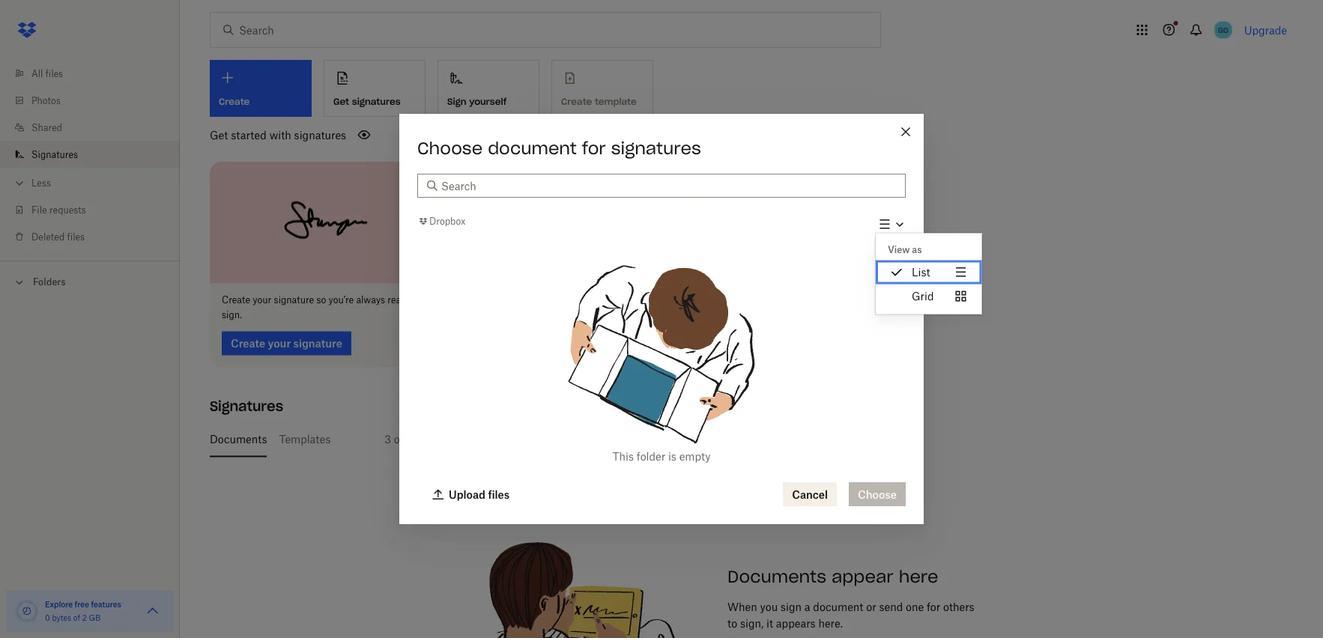 Task type: locate. For each thing, give the bounding box(es) containing it.
1 vertical spatial to
[[728, 618, 738, 630]]

yourself inside tab list
[[631, 433, 671, 446]]

0 vertical spatial requests
[[49, 204, 86, 216]]

3 of 3 signature requests left this month. signing yourself is unlimited.
[[385, 433, 735, 446]]

1 vertical spatial yourself
[[631, 433, 671, 446]]

is
[[674, 433, 682, 446], [669, 450, 677, 463]]

dropbox link
[[418, 214, 466, 229]]

empty
[[680, 450, 711, 463]]

you're
[[329, 295, 354, 306]]

get inside get signatures button
[[334, 96, 349, 107]]

to
[[414, 295, 422, 306], [728, 618, 738, 630]]

1 vertical spatial signatures
[[210, 398, 283, 415]]

templates tab
[[279, 422, 331, 458]]

0 vertical spatial files
[[45, 68, 63, 79]]

shared link
[[12, 114, 180, 141]]

0 vertical spatial documents
[[210, 433, 267, 446]]

yourself up folder
[[631, 433, 671, 446]]

is right folder
[[669, 450, 677, 463]]

signatures for choose document for signatures
[[611, 138, 701, 159]]

of inside explore free features 0 bytes of 2 gb
[[73, 614, 80, 623]]

for
[[582, 138, 606, 159], [927, 601, 941, 614]]

document
[[488, 138, 577, 159], [814, 601, 864, 614]]

1 horizontal spatial of
[[394, 433, 404, 446]]

signatures down shared
[[31, 149, 78, 160]]

signatures
[[352, 96, 401, 107], [294, 129, 346, 141], [611, 138, 701, 159]]

1 horizontal spatial signatures
[[352, 96, 401, 107]]

create
[[222, 295, 250, 306]]

0 vertical spatial get
[[334, 96, 349, 107]]

1 horizontal spatial files
[[67, 231, 85, 242]]

0 vertical spatial of
[[394, 433, 404, 446]]

0 horizontal spatial requests
[[49, 204, 86, 216]]

bytes
[[52, 614, 71, 623]]

get for get started with signatures
[[210, 129, 228, 141]]

signatures inside dialog
[[611, 138, 701, 159]]

1 vertical spatial document
[[814, 601, 864, 614]]

0 vertical spatial is
[[674, 433, 682, 446]]

signatures link
[[12, 141, 180, 168]]

signature
[[274, 295, 314, 306], [416, 433, 463, 446]]

get left started
[[210, 129, 228, 141]]

signatures inside list item
[[31, 149, 78, 160]]

0 horizontal spatial files
[[45, 68, 63, 79]]

photos
[[31, 95, 61, 106]]

1 horizontal spatial to
[[728, 618, 738, 630]]

one
[[906, 601, 924, 614]]

yourself
[[469, 96, 507, 107], [631, 433, 671, 446]]

requests right file
[[49, 204, 86, 216]]

started
[[231, 129, 267, 141]]

documents inside tab list
[[210, 433, 267, 446]]

0 horizontal spatial signatures
[[294, 129, 346, 141]]

grid
[[912, 290, 934, 303]]

appears
[[776, 618, 816, 630]]

get for get signatures
[[334, 96, 349, 107]]

1 horizontal spatial documents
[[728, 566, 827, 587]]

3
[[385, 433, 391, 446], [407, 433, 413, 446]]

for inside when you sign a document or send one for others to sign, it appears here.
[[927, 601, 941, 614]]

of
[[394, 433, 404, 446], [73, 614, 80, 623]]

0 vertical spatial document
[[488, 138, 577, 159]]

signatures up documents tab
[[210, 398, 283, 415]]

1 horizontal spatial document
[[814, 601, 864, 614]]

0 horizontal spatial for
[[582, 138, 606, 159]]

requests
[[49, 204, 86, 216], [466, 433, 509, 446]]

2 horizontal spatial signatures
[[611, 138, 701, 159]]

0 horizontal spatial documents
[[210, 433, 267, 446]]

0 horizontal spatial 3
[[385, 433, 391, 446]]

upgrade link
[[1245, 24, 1288, 36]]

1 horizontal spatial for
[[927, 601, 941, 614]]

1 vertical spatial files
[[67, 231, 85, 242]]

folders
[[33, 277, 66, 288]]

1 vertical spatial get
[[210, 129, 228, 141]]

file requests link
[[12, 196, 180, 223]]

0 horizontal spatial to
[[414, 295, 422, 306]]

document inside when you sign a document or send one for others to sign, it appears here.
[[814, 601, 864, 614]]

documents for documents appear here
[[728, 566, 827, 587]]

shared
[[31, 122, 62, 133]]

0 horizontal spatial yourself
[[469, 96, 507, 107]]

1 horizontal spatial yourself
[[631, 433, 671, 446]]

0 horizontal spatial signatures
[[31, 149, 78, 160]]

is up this folder is empty
[[674, 433, 682, 446]]

your
[[253, 295, 272, 306]]

deleted files link
[[12, 223, 180, 250]]

sign
[[447, 96, 467, 107]]

document up here.
[[814, 601, 864, 614]]

0 horizontal spatial document
[[488, 138, 577, 159]]

to right ready
[[414, 295, 422, 306]]

explore
[[45, 600, 73, 609]]

document down sign yourself
[[488, 138, 577, 159]]

0 vertical spatial signatures
[[31, 149, 78, 160]]

1 vertical spatial documents
[[728, 566, 827, 587]]

signatures
[[31, 149, 78, 160], [210, 398, 283, 415]]

0 horizontal spatial get
[[210, 129, 228, 141]]

0 vertical spatial signature
[[274, 295, 314, 306]]

1 horizontal spatial signature
[[416, 433, 463, 446]]

get signatures
[[334, 96, 401, 107]]

all files link
[[12, 60, 180, 87]]

choose document for signatures dialog
[[400, 114, 982, 525]]

0 horizontal spatial signature
[[274, 295, 314, 306]]

all
[[31, 68, 43, 79]]

photos link
[[12, 87, 180, 114]]

grid radio item
[[876, 284, 982, 308]]

others
[[944, 601, 975, 614]]

it
[[767, 618, 774, 630]]

documents up you
[[728, 566, 827, 587]]

1 vertical spatial requests
[[466, 433, 509, 446]]

tab list
[[210, 422, 1282, 458]]

1 vertical spatial for
[[927, 601, 941, 614]]

less image
[[12, 176, 27, 191]]

0 vertical spatial for
[[582, 138, 606, 159]]

so
[[317, 295, 326, 306]]

tab list containing documents
[[210, 422, 1282, 458]]

0 vertical spatial to
[[414, 295, 422, 306]]

for inside choose document for signatures dialog
[[582, 138, 606, 159]]

get
[[334, 96, 349, 107], [210, 129, 228, 141]]

as
[[912, 244, 922, 256]]

1 horizontal spatial 3
[[407, 433, 413, 446]]

list
[[0, 51, 180, 261]]

0 horizontal spatial of
[[73, 614, 80, 623]]

to down "when"
[[728, 618, 738, 630]]

documents
[[210, 433, 267, 446], [728, 566, 827, 587]]

files for all files
[[45, 68, 63, 79]]

0 vertical spatial yourself
[[469, 96, 507, 107]]

1 vertical spatial signature
[[416, 433, 463, 446]]

to inside when you sign a document or send one for others to sign, it appears here.
[[728, 618, 738, 630]]

2
[[82, 614, 87, 623]]

1 horizontal spatial get
[[334, 96, 349, 107]]

get up the get started with signatures
[[334, 96, 349, 107]]

0
[[45, 614, 50, 623]]

sign yourself
[[447, 96, 507, 107]]

sign yourself button
[[438, 60, 540, 117]]

files right deleted in the left of the page
[[67, 231, 85, 242]]

documents appear here
[[728, 566, 939, 587]]

documents left templates tab
[[210, 433, 267, 446]]

1 vertical spatial is
[[669, 450, 677, 463]]

1 vertical spatial of
[[73, 614, 80, 623]]

signing
[[590, 433, 628, 446]]

yourself inside button
[[469, 96, 507, 107]]

requests left left
[[466, 433, 509, 446]]

yourself right sign
[[469, 96, 507, 107]]

files right all
[[45, 68, 63, 79]]

files
[[45, 68, 63, 79], [67, 231, 85, 242]]



Task type: vqa. For each thing, say whether or not it's contained in the screenshot.
found.
no



Task type: describe. For each thing, give the bounding box(es) containing it.
folders button
[[0, 271, 180, 293]]

deleted files
[[31, 231, 85, 242]]

you
[[760, 601, 778, 614]]

quota usage element
[[15, 600, 39, 624]]

explore free features 0 bytes of 2 gb
[[45, 600, 121, 623]]

of inside tab list
[[394, 433, 404, 446]]

this
[[613, 450, 634, 463]]

Search text field
[[441, 178, 897, 194]]

send
[[880, 601, 903, 614]]

sign,
[[741, 618, 764, 630]]

requests inside list
[[49, 204, 86, 216]]

view
[[888, 244, 910, 256]]

unlimited.
[[685, 433, 735, 446]]

when you sign a document or send one for others to sign, it appears here.
[[728, 601, 975, 630]]

1 horizontal spatial signatures
[[210, 398, 283, 415]]

this folder is empty
[[613, 450, 711, 463]]

appear
[[832, 566, 894, 587]]

get started with signatures
[[210, 129, 346, 141]]

signatures list item
[[0, 141, 180, 168]]

upgrade
[[1245, 24, 1288, 36]]

files for deleted files
[[67, 231, 85, 242]]

document inside dialog
[[488, 138, 577, 159]]

sign
[[781, 601, 802, 614]]

deleted
[[31, 231, 65, 242]]

here
[[899, 566, 939, 587]]

1 3 from the left
[[385, 433, 391, 446]]

when
[[728, 601, 758, 614]]

gb
[[89, 614, 101, 623]]

documents tab
[[210, 422, 267, 458]]

sign.
[[222, 310, 242, 321]]

list radio item
[[876, 260, 982, 284]]

features
[[91, 600, 121, 609]]

1 horizontal spatial requests
[[466, 433, 509, 446]]

free
[[75, 600, 89, 609]]

always
[[356, 295, 385, 306]]

list
[[912, 266, 931, 279]]

list containing all files
[[0, 51, 180, 261]]

view as
[[888, 244, 922, 256]]

or
[[867, 601, 877, 614]]

signature inside the "create your signature so you're always ready to sign."
[[274, 295, 314, 306]]

to inside the "create your signature so you're always ready to sign."
[[414, 295, 422, 306]]

less
[[31, 177, 51, 189]]

left
[[511, 433, 528, 446]]

choose document for signatures
[[418, 138, 701, 159]]

signatures inside button
[[352, 96, 401, 107]]

file
[[31, 204, 47, 216]]

ready
[[388, 295, 411, 306]]

dropbox image
[[12, 15, 42, 45]]

here.
[[819, 618, 843, 630]]

create your signature so you're always ready to sign.
[[222, 295, 422, 321]]

this
[[531, 433, 549, 446]]

get signatures button
[[324, 60, 426, 117]]

choose
[[418, 138, 483, 159]]

month.
[[552, 433, 587, 446]]

documents for documents
[[210, 433, 267, 446]]

dropbox
[[430, 216, 466, 227]]

all files
[[31, 68, 63, 79]]

folder
[[637, 450, 666, 463]]

file requests
[[31, 204, 86, 216]]

a
[[805, 601, 811, 614]]

with
[[270, 129, 291, 141]]

is inside choose document for signatures dialog
[[669, 450, 677, 463]]

2 3 from the left
[[407, 433, 413, 446]]

templates
[[279, 433, 331, 446]]

signatures for get started with signatures
[[294, 129, 346, 141]]



